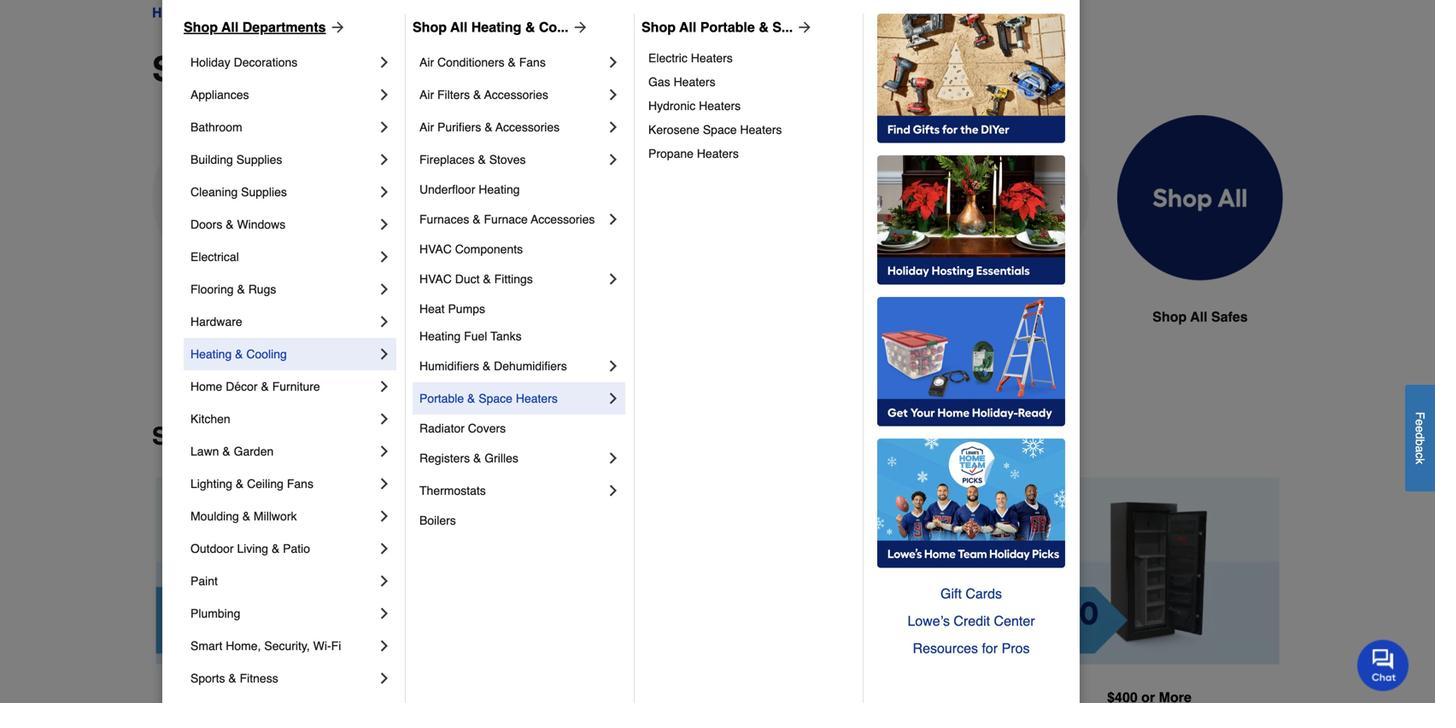 Task type: locate. For each thing, give the bounding box(es) containing it.
1 arrow right image from the left
[[326, 19, 346, 36]]

1 horizontal spatial fans
[[519, 56, 546, 69]]

& left s...
[[759, 19, 769, 35]]

co...
[[539, 19, 569, 35]]

1 vertical spatial home
[[582, 309, 620, 325]]

shop
[[184, 19, 218, 35], [413, 19, 447, 35], [642, 19, 676, 35]]

1 air from the top
[[419, 56, 434, 69]]

& inside the hvac duct & fittings link
[[483, 273, 491, 286]]

arrow right image up air conditioners & fans link
[[569, 19, 589, 36]]

shop all safes link
[[1117, 115, 1283, 369]]

accessories up the hvac components link on the top of the page
[[531, 213, 595, 226]]

heaters up the propane heaters link
[[740, 123, 782, 137]]

smart home, security, wi-fi link
[[191, 630, 376, 663]]

kerosene space heaters link
[[648, 118, 851, 142]]

lowe's
[[908, 614, 950, 630]]

ceiling
[[247, 478, 284, 491]]

0 horizontal spatial shop
[[152, 423, 212, 451]]

3 arrow right image from the left
[[793, 19, 813, 36]]

arrow right image for shop all heating & co...
[[569, 19, 589, 36]]

chevron right image for kitchen
[[376, 411, 393, 428]]

air filters & accessories link
[[419, 79, 605, 111]]

smart home, security, wi-fi
[[191, 640, 341, 654]]

underfloor heating link
[[419, 176, 622, 203]]

by
[[289, 423, 317, 451]]

garden
[[234, 445, 274, 459]]

0 vertical spatial fans
[[519, 56, 546, 69]]

0 vertical spatial space
[[703, 123, 737, 137]]

2 air from the top
[[419, 88, 434, 102]]

heating fuel tanks
[[419, 330, 522, 343]]

holiday decorations link
[[191, 46, 376, 79]]

paint
[[191, 575, 218, 589]]

kitchen link
[[191, 403, 376, 436]]

heaters down kerosene space heaters
[[697, 147, 739, 161]]

0 horizontal spatial fans
[[287, 478, 314, 491]]

kerosene space heaters
[[648, 123, 782, 137]]

1 shop from the left
[[184, 19, 218, 35]]

heat
[[419, 302, 445, 316]]

humidifiers & dehumidifiers link
[[419, 350, 605, 383]]

space down hydronic heaters
[[703, 123, 737, 137]]

2 hvac from the top
[[419, 273, 452, 286]]

arrow right image inside shop all portable & s... link
[[793, 19, 813, 36]]

f
[[1413, 412, 1427, 420]]

décor
[[226, 380, 258, 394]]

heating down gun safes
[[419, 330, 461, 343]]

1 horizontal spatial shop
[[413, 19, 447, 35]]

& right the filters
[[473, 88, 481, 102]]

& right doors
[[226, 218, 234, 232]]

hvac duct & fittings
[[419, 273, 533, 286]]

1 vertical spatial shop
[[152, 423, 212, 451]]

0 vertical spatial supplies
[[236, 153, 282, 167]]

sports
[[191, 672, 225, 686]]

& left grilles
[[473, 452, 481, 466]]

hardware link
[[205, 3, 267, 23], [191, 306, 376, 338]]

& right sports
[[228, 672, 236, 686]]

shop for shop safes by price
[[152, 423, 212, 451]]

furnaces & furnace accessories
[[419, 213, 595, 226]]

hardware for the bottommost "hardware" link
[[191, 315, 242, 329]]

2 shop from the left
[[413, 19, 447, 35]]

0 horizontal spatial space
[[479, 392, 513, 406]]

heating fuel tanks link
[[419, 323, 622, 350]]

& right décor
[[261, 380, 269, 394]]

accessories for air purifiers & accessories
[[496, 120, 560, 134]]

arrow right image for shop all departments
[[326, 19, 346, 36]]

1 vertical spatial supplies
[[241, 185, 287, 199]]

accessories down air conditioners & fans link
[[484, 88, 548, 102]]

0 vertical spatial home
[[152, 5, 190, 21]]

all for portable
[[679, 19, 697, 35]]

1 vertical spatial accessories
[[496, 120, 560, 134]]

2 arrow right image from the left
[[569, 19, 589, 36]]

arrow right image inside shop all departments link
[[326, 19, 346, 36]]

radiator covers
[[419, 422, 506, 436]]

shop up holiday
[[184, 19, 218, 35]]

& right duct
[[483, 273, 491, 286]]

chevron right image for home décor & furniture
[[376, 378, 393, 396]]

sports & fitness link
[[191, 663, 376, 695]]

heaters up hydronic heaters
[[674, 75, 716, 89]]

& up radiator covers
[[467, 392, 475, 406]]

chevron right image for flooring & rugs
[[376, 281, 393, 298]]

fans
[[519, 56, 546, 69], [287, 478, 314, 491]]

& left cooling
[[235, 348, 243, 361]]

moulding & millwork link
[[191, 501, 376, 533]]

& left co...
[[525, 19, 535, 35]]

supplies up cleaning supplies
[[236, 153, 282, 167]]

chevron right image for holiday decorations
[[376, 54, 393, 71]]

chevron right image for humidifiers & dehumidifiers
[[605, 358, 622, 375]]

2 horizontal spatial home
[[582, 309, 620, 325]]

all
[[221, 19, 239, 35], [450, 19, 468, 35], [679, 19, 697, 35], [1190, 309, 1208, 325]]

all inside shop all departments link
[[221, 19, 239, 35]]

shop all departments
[[184, 19, 326, 35]]

0 vertical spatial hardware
[[205, 5, 267, 21]]

chevron right image for appliances
[[376, 86, 393, 103]]

get your home holiday-ready. image
[[877, 297, 1065, 427]]

departments
[[242, 19, 326, 35]]

propane
[[648, 147, 694, 161]]

lawn & garden
[[191, 445, 274, 459]]

& left furnace on the top left of page
[[473, 213, 481, 226]]

holiday hosting essentials. image
[[877, 155, 1065, 285]]

safes
[[282, 5, 317, 21], [152, 50, 243, 89], [249, 309, 285, 325], [425, 309, 462, 325], [624, 309, 660, 325], [1003, 309, 1039, 325], [1211, 309, 1248, 325], [218, 423, 282, 451]]

& inside shop all portable & s... link
[[759, 19, 769, 35]]

0 horizontal spatial home
[[152, 5, 190, 21]]

0 vertical spatial accessories
[[484, 88, 548, 102]]

chevron right image for thermostats
[[605, 483, 622, 500]]

cleaning supplies
[[191, 185, 287, 199]]

& inside shop all heating & co... link
[[525, 19, 535, 35]]

heating & cooling link
[[191, 338, 376, 371]]

chevron right image
[[376, 86, 393, 103], [376, 119, 393, 136], [605, 119, 622, 136], [376, 151, 393, 168], [605, 151, 622, 168], [376, 184, 393, 201], [376, 281, 393, 298], [376, 314, 393, 331], [376, 378, 393, 396], [605, 390, 622, 407], [376, 443, 393, 460], [605, 450, 622, 467], [376, 476, 393, 493], [376, 671, 393, 688]]

chevron right image for registers & grilles
[[605, 450, 622, 467]]

kerosene
[[648, 123, 700, 137]]

hvac
[[419, 243, 452, 256], [419, 273, 452, 286]]

supplies for building supplies
[[236, 153, 282, 167]]

& inside 'humidifiers & dehumidifiers' link
[[483, 360, 491, 373]]

& right "purifiers" on the left top
[[485, 120, 493, 134]]

living
[[237, 542, 268, 556]]

shop up electric
[[642, 19, 676, 35]]

heating inside "link"
[[419, 330, 461, 343]]

gift cards
[[941, 586, 1002, 602]]

arrow right image inside shop all heating & co... link
[[569, 19, 589, 36]]

home décor & furniture link
[[191, 371, 376, 403]]

arrow right image up electric heaters link
[[793, 19, 813, 36]]

& inside flooring & rugs 'link'
[[237, 283, 245, 296]]

& inside lawn & garden link
[[222, 445, 230, 459]]

arrow right image
[[326, 19, 346, 36], [569, 19, 589, 36], [793, 19, 813, 36]]

& left patio
[[272, 542, 280, 556]]

& left "stoves"
[[478, 153, 486, 167]]

hardware
[[205, 5, 267, 21], [191, 315, 242, 329]]

air left the filters
[[419, 88, 434, 102]]

& left ceiling
[[236, 478, 244, 491]]

2 e from the top
[[1413, 426, 1427, 433]]

safes inside home safes link
[[624, 309, 660, 325]]

hardware link up cooling
[[191, 306, 376, 338]]

chevron right image for air conditioners & fans
[[605, 54, 622, 71]]

bathroom link
[[191, 111, 376, 144]]

all inside shop all portable & s... link
[[679, 19, 697, 35]]

e up d
[[1413, 420, 1427, 426]]

home for home décor & furniture
[[191, 380, 222, 394]]

chevron right image for portable & space heaters
[[605, 390, 622, 407]]

hvac down furnaces at the left of the page
[[419, 243, 452, 256]]

1 horizontal spatial space
[[703, 123, 737, 137]]

2 vertical spatial home
[[191, 380, 222, 394]]

air left conditioners
[[419, 56, 434, 69]]

doors
[[191, 218, 222, 232]]

1 horizontal spatial portable
[[700, 19, 755, 35]]

heaters down 'shop all portable & s...'
[[691, 51, 733, 65]]

1 vertical spatial fans
[[287, 478, 314, 491]]

s...
[[772, 19, 793, 35]]

& inside "home décor & furniture" link
[[261, 380, 269, 394]]

lowe's credit center
[[908, 614, 1035, 630]]

gun safes link
[[345, 115, 511, 369]]

chevron right image for cleaning supplies
[[376, 184, 393, 201]]

resources for pros
[[913, 641, 1030, 657]]

accessories up fireplaces & stoves link
[[496, 120, 560, 134]]

2 vertical spatial accessories
[[531, 213, 595, 226]]

& inside furnaces & furnace accessories link
[[473, 213, 481, 226]]

thermostats link
[[419, 475, 605, 507]]

0 horizontal spatial portable
[[419, 392, 464, 406]]

heating down fireproof
[[191, 348, 232, 361]]

$99 or less. image
[[155, 478, 416, 665]]

stoves
[[489, 153, 526, 167]]

chevron right image for heating & cooling
[[376, 346, 393, 363]]

for
[[982, 641, 998, 657]]

hvac up heat
[[419, 273, 452, 286]]

tanks
[[490, 330, 522, 343]]

kitchen
[[191, 413, 230, 426]]

chevron right image for air filters & accessories
[[605, 86, 622, 103]]

building supplies link
[[191, 144, 376, 176]]

portable up electric heaters link
[[700, 19, 755, 35]]

1 horizontal spatial arrow right image
[[569, 19, 589, 36]]

all inside shop all heating & co... link
[[450, 19, 468, 35]]

registers
[[419, 452, 470, 466]]

3 air from the top
[[419, 120, 434, 134]]

1 horizontal spatial home
[[191, 380, 222, 394]]

0 vertical spatial shop
[[1153, 309, 1187, 325]]

chevron right image for hvac duct & fittings
[[605, 271, 622, 288]]

hardware link up holiday decorations
[[205, 3, 267, 23]]

0 horizontal spatial shop
[[184, 19, 218, 35]]

windows
[[237, 218, 286, 232]]

gun safes
[[394, 309, 462, 325]]

hardware down "flooring" at the left top
[[191, 315, 242, 329]]

portable up radiator
[[419, 392, 464, 406]]

0 vertical spatial air
[[419, 56, 434, 69]]

1 vertical spatial hvac
[[419, 273, 452, 286]]

& down the fuel
[[483, 360, 491, 373]]

hvac for hvac components
[[419, 243, 452, 256]]

0 vertical spatial hvac
[[419, 243, 452, 256]]

underfloor heating
[[419, 183, 520, 196]]

air for air conditioners & fans
[[419, 56, 434, 69]]

3 shop from the left
[[642, 19, 676, 35]]

1 hvac from the top
[[419, 243, 452, 256]]

air left "purifiers" on the left top
[[419, 120, 434, 134]]

accessories for air filters & accessories
[[484, 88, 548, 102]]

& left millwork
[[242, 510, 250, 524]]

heaters
[[691, 51, 733, 65], [674, 75, 716, 89], [699, 99, 741, 113], [740, 123, 782, 137], [697, 147, 739, 161], [516, 392, 558, 406]]

2 horizontal spatial arrow right image
[[793, 19, 813, 36]]

supplies
[[236, 153, 282, 167], [241, 185, 287, 199]]

holiday
[[191, 56, 230, 69]]

& right lawn
[[222, 445, 230, 459]]

hydronic heaters link
[[648, 94, 851, 118]]

2 vertical spatial air
[[419, 120, 434, 134]]

all inside the shop all safes link
[[1190, 309, 1208, 325]]

$200 to $400. image
[[731, 478, 992, 666]]

heaters for hydronic heaters
[[699, 99, 741, 113]]

& inside "air filters & accessories" link
[[473, 88, 481, 102]]

1 horizontal spatial shop
[[1153, 309, 1187, 325]]

home link
[[152, 3, 190, 23]]

1 vertical spatial air
[[419, 88, 434, 102]]

chevron right image for bathroom
[[376, 119, 393, 136]]

fi
[[331, 640, 341, 654]]

safes inside 'gun safes' link
[[425, 309, 462, 325]]

home,
[[226, 640, 261, 654]]

supplies up windows
[[241, 185, 287, 199]]

air for air purifiers & accessories
[[419, 120, 434, 134]]

electric
[[648, 51, 688, 65]]

shop up conditioners
[[413, 19, 447, 35]]

furnace
[[484, 213, 528, 226]]

paint link
[[191, 566, 376, 598]]

& up "air filters & accessories" link
[[508, 56, 516, 69]]

heaters up kerosene space heaters
[[699, 99, 741, 113]]

& inside sports & fitness link
[[228, 672, 236, 686]]

shop all departments link
[[184, 17, 346, 38]]

arrow right image right safes link
[[326, 19, 346, 36]]

space up covers
[[479, 392, 513, 406]]

all for safes
[[1190, 309, 1208, 325]]

chat invite button image
[[1357, 640, 1410, 692]]

fans up "air filters & accessories" link
[[519, 56, 546, 69]]

fans right ceiling
[[287, 478, 314, 491]]

e up the b at the right bottom of page
[[1413, 426, 1427, 433]]

0 horizontal spatial arrow right image
[[326, 19, 346, 36]]

chevron right image
[[376, 54, 393, 71], [605, 54, 622, 71], [605, 86, 622, 103], [605, 211, 622, 228], [376, 216, 393, 233], [376, 249, 393, 266], [605, 271, 622, 288], [376, 346, 393, 363], [605, 358, 622, 375], [376, 411, 393, 428], [605, 483, 622, 500], [376, 508, 393, 525], [376, 541, 393, 558], [376, 573, 393, 590], [376, 606, 393, 623], [376, 638, 393, 655]]

chevron right image for smart home, security, wi-fi
[[376, 638, 393, 655]]

1 vertical spatial hardware
[[191, 315, 242, 329]]

& left 'rugs'
[[237, 283, 245, 296]]

2 horizontal spatial shop
[[642, 19, 676, 35]]

hardware up holiday decorations
[[205, 5, 267, 21]]



Task type: describe. For each thing, give the bounding box(es) containing it.
air purifiers & accessories
[[419, 120, 560, 134]]

chevron right image for hardware
[[376, 314, 393, 331]]

radiator covers link
[[419, 415, 622, 443]]

chevron right image for outdoor living & patio
[[376, 541, 393, 558]]

chevron right image for air purifiers & accessories
[[605, 119, 622, 136]]

home for home safes
[[582, 309, 620, 325]]

flooring & rugs
[[191, 283, 276, 296]]

heaters for propane heaters
[[697, 147, 739, 161]]

rugs
[[248, 283, 276, 296]]

propane heaters
[[648, 147, 739, 161]]

air conditioners & fans link
[[419, 46, 605, 79]]

shop all portable & s...
[[642, 19, 793, 35]]

shop for shop all heating & co...
[[413, 19, 447, 35]]

cleaning
[[191, 185, 238, 199]]

& inside fireplaces & stoves link
[[478, 153, 486, 167]]

dehumidifiers
[[494, 360, 567, 373]]

chevron right image for building supplies
[[376, 151, 393, 168]]

home safes
[[582, 309, 660, 325]]

hvac components
[[419, 243, 523, 256]]

lighting & ceiling fans link
[[191, 468, 376, 501]]

chevron right image for fireplaces & stoves
[[605, 151, 622, 168]]

outdoor
[[191, 542, 234, 556]]

fireproof
[[185, 309, 245, 325]]

shop for shop all safes
[[1153, 309, 1187, 325]]

heat pumps link
[[419, 296, 622, 323]]

moulding
[[191, 510, 239, 524]]

cooling
[[246, 348, 287, 361]]

underfloor
[[419, 183, 475, 196]]

fireproof safes
[[185, 309, 285, 325]]

propane heaters link
[[648, 142, 851, 166]]

find gifts for the diyer. image
[[877, 14, 1065, 144]]

1 e from the top
[[1413, 420, 1427, 426]]

heaters for gas heaters
[[674, 75, 716, 89]]

& inside moulding & millwork link
[[242, 510, 250, 524]]

plumbing link
[[191, 598, 376, 630]]

1 vertical spatial space
[[479, 392, 513, 406]]

a
[[1413, 446, 1427, 453]]

wi-
[[313, 640, 331, 654]]

furniture
[[272, 380, 320, 394]]

cards
[[966, 586, 1002, 602]]

& inside outdoor living & patio link
[[272, 542, 280, 556]]

boilers
[[419, 514, 456, 528]]

air purifiers & accessories link
[[419, 111, 605, 144]]

arrow right image for shop all portable & s...
[[793, 19, 813, 36]]

chevron right image for electrical
[[376, 249, 393, 266]]

0 vertical spatial hardware link
[[205, 3, 267, 23]]

hvac for hvac duct & fittings
[[419, 273, 452, 286]]

chevron right image for furnaces & furnace accessories
[[605, 211, 622, 228]]

c
[[1413, 453, 1427, 459]]

1 vertical spatial portable
[[419, 392, 464, 406]]

center
[[994, 614, 1035, 630]]

home décor & furniture
[[191, 380, 320, 394]]

fireproof safes link
[[152, 115, 318, 369]]

chevron right image for lawn & garden
[[376, 443, 393, 460]]

heating up furnace on the top left of page
[[479, 183, 520, 196]]

& inside portable & space heaters link
[[467, 392, 475, 406]]

purifiers
[[437, 120, 481, 134]]

safes inside the shop all safes link
[[1211, 309, 1248, 325]]

shop for shop all portable & s...
[[642, 19, 676, 35]]

fireplaces & stoves link
[[419, 144, 605, 176]]

& inside lighting & ceiling fans link
[[236, 478, 244, 491]]

gas heaters
[[648, 75, 716, 89]]

chevron right image for doors & windows
[[376, 216, 393, 233]]

a black sentrysafe fireproof safe. image
[[152, 115, 318, 280]]

$100 to $200. image
[[443, 478, 704, 665]]

& inside the air purifiers & accessories link
[[485, 120, 493, 134]]

humidifiers
[[419, 360, 479, 373]]

registers & grilles link
[[419, 443, 605, 475]]

a tall black sports afield gun safe. image
[[345, 115, 511, 281]]

home safes link
[[538, 115, 704, 369]]

lighting
[[191, 478, 232, 491]]

boilers link
[[419, 507, 622, 535]]

hardware for top "hardware" link
[[205, 5, 267, 21]]

d
[[1413, 433, 1427, 440]]

a black honeywell chest safe with the top open. image
[[731, 115, 897, 281]]

all for departments
[[221, 19, 239, 35]]

hydronic
[[648, 99, 696, 113]]

electrical link
[[191, 241, 376, 273]]

electrical
[[191, 250, 239, 264]]

all for heating
[[450, 19, 468, 35]]

file
[[975, 309, 999, 325]]

outdoor living & patio
[[191, 542, 310, 556]]

accessories for furnaces & furnace accessories
[[531, 213, 595, 226]]

fans for lighting & ceiling fans
[[287, 478, 314, 491]]

lawn & garden link
[[191, 436, 376, 468]]

registers & grilles
[[419, 452, 518, 466]]

heat pumps
[[419, 302, 485, 316]]

heaters for electric heaters
[[691, 51, 733, 65]]

shop all heating & co... link
[[413, 17, 589, 38]]

patio
[[283, 542, 310, 556]]

shop all. image
[[1117, 115, 1283, 282]]

lowe's home team holiday picks. image
[[877, 439, 1065, 569]]

chevron right image for moulding & millwork
[[376, 508, 393, 525]]

& inside registers & grilles link
[[473, 452, 481, 466]]

appliances
[[191, 88, 249, 102]]

chevron right image for paint
[[376, 573, 393, 590]]

file safes link
[[924, 115, 1090, 369]]

filters
[[437, 88, 470, 102]]

gun
[[394, 309, 422, 325]]

duct
[[455, 273, 480, 286]]

covers
[[468, 422, 506, 436]]

air for air filters & accessories
[[419, 88, 434, 102]]

$400 or more. image
[[1019, 478, 1280, 665]]

fuel
[[464, 330, 487, 343]]

security,
[[264, 640, 310, 654]]

furnaces
[[419, 213, 469, 226]]

safes inside fireproof safes link
[[249, 309, 285, 325]]

price
[[324, 423, 382, 451]]

thermostats
[[419, 484, 486, 498]]

k
[[1413, 459, 1427, 465]]

heating & cooling
[[191, 348, 287, 361]]

a black sentrysafe file safe with a key in the lock and the lid ajar. image
[[924, 115, 1090, 280]]

heating up the air conditioners & fans
[[471, 19, 521, 35]]

furnaces & furnace accessories link
[[419, 203, 605, 236]]

cleaning supplies link
[[191, 176, 376, 208]]

hydronic heaters
[[648, 99, 741, 113]]

& inside doors & windows link
[[226, 218, 234, 232]]

fitness
[[240, 672, 278, 686]]

a black sentrysafe home safe with the door ajar. image
[[538, 115, 704, 280]]

home for home
[[152, 5, 190, 21]]

gift cards link
[[877, 581, 1065, 608]]

electric heaters
[[648, 51, 733, 65]]

safes inside file safes link
[[1003, 309, 1039, 325]]

bathroom
[[191, 120, 242, 134]]

fans for air conditioners & fans
[[519, 56, 546, 69]]

safes link
[[282, 3, 317, 23]]

& inside air conditioners & fans link
[[508, 56, 516, 69]]

shop for shop all departments
[[184, 19, 218, 35]]

chevron right image for plumbing
[[376, 606, 393, 623]]

& inside heating & cooling link
[[235, 348, 243, 361]]

0 vertical spatial portable
[[700, 19, 755, 35]]

1 vertical spatial hardware link
[[191, 306, 376, 338]]

air conditioners & fans
[[419, 56, 546, 69]]

moulding & millwork
[[191, 510, 297, 524]]

heaters down dehumidifiers at the bottom
[[516, 392, 558, 406]]

chevron right image for lighting & ceiling fans
[[376, 476, 393, 493]]

chevron right image for sports & fitness
[[376, 671, 393, 688]]

decorations
[[234, 56, 298, 69]]

supplies for cleaning supplies
[[241, 185, 287, 199]]

b
[[1413, 440, 1427, 446]]

outdoor living & patio link
[[191, 533, 376, 566]]

hvac components link
[[419, 236, 622, 263]]

radiator
[[419, 422, 465, 436]]



Task type: vqa. For each thing, say whether or not it's contained in the screenshot.
the Jobsite Radios
no



